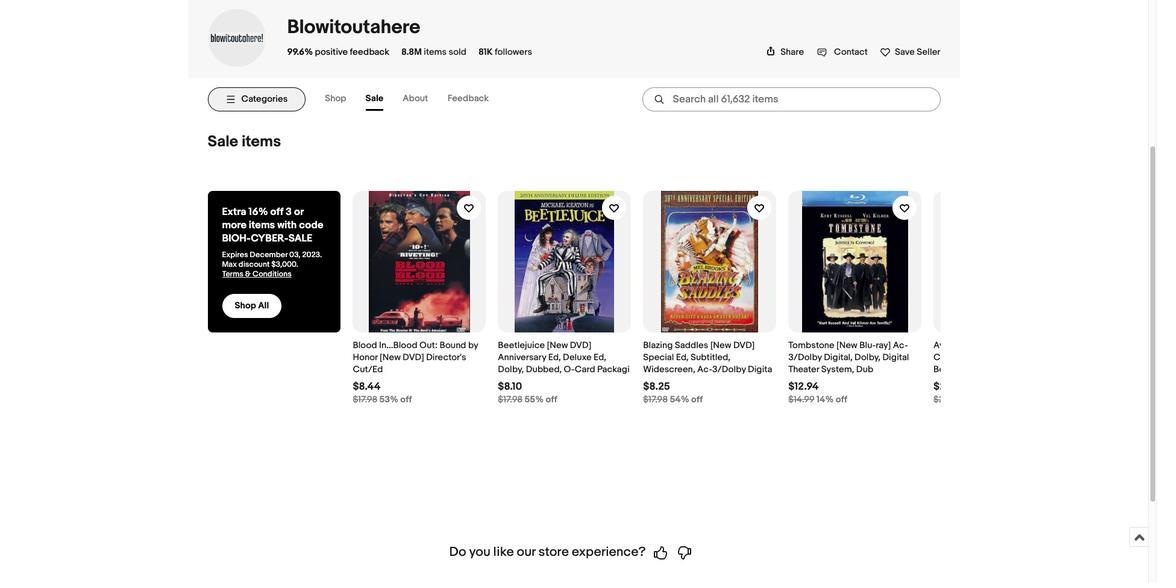 Task type: describe. For each thing, give the bounding box(es) containing it.
packagi
[[598, 364, 630, 376]]

sale for sale
[[366, 93, 384, 104]]

8.8m items sold
[[402, 46, 467, 58]]

previous price $14.99 14% off text field
[[789, 394, 848, 406]]

tab list containing shop
[[325, 88, 508, 111]]

03,
[[289, 250, 301, 260]]

sold
[[449, 46, 467, 58]]

terms
[[222, 269, 244, 279]]

$8.10
[[498, 381, 522, 393]]

99.6%
[[287, 46, 313, 58]]

dub
[[857, 364, 874, 376]]

Expires December 03, 2023. Max discount $3,000. text field
[[222, 250, 326, 269]]

by
[[468, 340, 478, 351]]

items for sale
[[242, 133, 281, 151]]

sale
[[289, 233, 313, 245]]

followers
[[495, 46, 532, 58]]

Terms & Conditions text field
[[222, 269, 326, 279]]

shop all
[[235, 301, 269, 312]]

blu-
[[860, 340, 876, 351]]

Shop All text field
[[235, 301, 269, 312]]

$25.99
[[934, 394, 962, 406]]

beetlejuice
[[498, 340, 545, 351]]

54%
[[670, 394, 690, 406]]

beetlejuice [new dvd] anniversary ed, deluxe ed, dolby, dubbed, o-card packagi $8.10 $17.98 55% off
[[498, 340, 630, 406]]

14%
[[817, 394, 834, 406]]

off inside tombstone [new blu-ray] ac- 3/dolby digital, dolby, digital theater system, dub $12.94 $14.99 14% off
[[836, 394, 848, 406]]

system,
[[822, 364, 855, 376]]

about
[[403, 93, 428, 104]]

honor
[[353, 352, 378, 364]]

16%
[[249, 206, 268, 218]]

cut/ed
[[353, 364, 383, 376]]

full
[[981, 364, 995, 376]]

tombstone
[[789, 340, 835, 351]]

ac- inside tombstone [new blu-ray] ac- 3/dolby digital, dolby, digital theater system, dub $12.94 $14.99 14% off
[[893, 340, 909, 351]]

or
[[294, 206, 304, 218]]

55%
[[525, 394, 544, 406]]

anniversary
[[498, 352, 547, 364]]

o-
[[564, 364, 575, 376]]

shop for shop all
[[235, 301, 256, 312]]

$8.25
[[643, 381, 670, 393]]

$3,000.
[[271, 260, 298, 269]]

in...blood
[[379, 340, 418, 351]]

digital,
[[824, 352, 853, 364]]

set,
[[962, 364, 979, 376]]

boxed
[[934, 364, 960, 376]]

blowitoutahere image
[[208, 33, 266, 43]]

code
[[299, 219, 324, 231]]

$17.98 inside beetlejuice [new dvd] anniversary ed, deluxe ed, dolby, dubbed, o-card packagi $8.10 $17.98 55% off
[[498, 394, 523, 406]]

blowitoutahere link
[[287, 16, 420, 39]]

categories
[[241, 94, 288, 105]]

experience?
[[572, 545, 646, 561]]

save seller button
[[880, 44, 941, 58]]

cyber-
[[251, 233, 289, 245]]

you
[[469, 545, 491, 561]]

our
[[517, 545, 536, 561]]

do
[[449, 545, 466, 561]]

8.8m
[[402, 46, 422, 58]]

digita
[[748, 364, 773, 376]]

items inside the extra 16% off 3 or more items with code bioh-cyber-sale expires december 03, 2023. max discount $3,000. terms & conditions
[[249, 219, 275, 231]]

dubbed,
[[526, 364, 562, 376]]

extra
[[222, 206, 246, 218]]

1 the from the left
[[965, 340, 980, 351]]

more
[[222, 219, 247, 231]]

[new inside avatar: the last airbender: the complete series [new dvd] boxed set, full fram $21.31 $25.99
[[1005, 352, 1027, 364]]

blazing
[[643, 340, 673, 351]]

positive
[[315, 46, 348, 58]]

avatar:
[[934, 340, 963, 351]]

share
[[781, 46, 804, 58]]

&
[[245, 269, 251, 279]]

off inside the extra 16% off 3 or more items with code bioh-cyber-sale expires december 03, 2023. max discount $3,000. terms & conditions
[[270, 206, 283, 218]]

previous price $17.98 55% off text field
[[498, 394, 558, 406]]

do you like our store experience? link
[[449, 545, 699, 561]]

contact
[[835, 46, 868, 58]]

81k
[[479, 46, 493, 58]]

3/dolby inside blazing saddles [new dvd] special ed, subtitled, widescreen, ac-3/dolby digita $8.25 $17.98 54% off
[[713, 364, 746, 376]]

[new inside tombstone [new blu-ray] ac- 3/dolby digital, dolby, digital theater system, dub $12.94 $14.99 14% off
[[837, 340, 858, 351]]

store
[[539, 545, 569, 561]]

2 ed, from the left
[[594, 352, 607, 364]]

theater
[[789, 364, 820, 376]]

series
[[978, 352, 1003, 364]]

feedback
[[350, 46, 390, 58]]

3/dolby inside tombstone [new blu-ray] ac- 3/dolby digital, dolby, digital theater system, dub $12.94 $14.99 14% off
[[789, 352, 822, 364]]

$8.10 text field
[[498, 381, 522, 393]]

card
[[575, 364, 596, 376]]

seller
[[917, 46, 941, 58]]



Task type: vqa. For each thing, say whether or not it's contained in the screenshot.
top See All
no



Task type: locate. For each thing, give the bounding box(es) containing it.
digital
[[883, 352, 910, 364]]

1 horizontal spatial shop
[[325, 93, 346, 104]]

0 horizontal spatial shop
[[235, 301, 256, 312]]

dvd] down airbender:
[[1029, 352, 1050, 364]]

1 ed, from the left
[[549, 352, 561, 364]]

dolby, for $8.10
[[498, 364, 524, 376]]

1 horizontal spatial ed,
[[594, 352, 607, 364]]

dvd]
[[570, 340, 592, 351], [734, 340, 755, 351], [403, 352, 424, 364], [1029, 352, 1050, 364]]

3 $17.98 from the left
[[643, 394, 668, 406]]

december
[[250, 250, 288, 260]]

contact link
[[818, 46, 868, 58]]

0 horizontal spatial 3/dolby
[[713, 364, 746, 376]]

share button
[[766, 46, 804, 58]]

0 vertical spatial items
[[424, 46, 447, 58]]

shop all link
[[222, 294, 282, 318]]

1 vertical spatial dolby,
[[498, 364, 524, 376]]

ac- up digital
[[893, 340, 909, 351]]

[new inside blazing saddles [new dvd] special ed, subtitled, widescreen, ac-3/dolby digita $8.25 $17.98 54% off
[[711, 340, 732, 351]]

blowitoutahere
[[287, 16, 420, 39]]

$21.31
[[934, 381, 962, 393]]

all
[[258, 301, 269, 312]]

[new up "subtitled,"
[[711, 340, 732, 351]]

dvd] up the digita
[[734, 340, 755, 351]]

special
[[643, 352, 674, 364]]

1 horizontal spatial 3/dolby
[[789, 352, 822, 364]]

[new inside blood in...blood out: bound by honor [new dvd] director's cut/ed $8.44 $17.98 53% off
[[380, 352, 401, 364]]

shop inside tab list
[[325, 93, 346, 104]]

like
[[494, 545, 514, 561]]

fram
[[997, 364, 1017, 376]]

feedback
[[448, 93, 489, 104]]

0 vertical spatial ac-
[[893, 340, 909, 351]]

$8.25 text field
[[643, 381, 670, 393]]

dolby, down anniversary
[[498, 364, 524, 376]]

0 vertical spatial sale
[[366, 93, 384, 104]]

dolby, inside beetlejuice [new dvd] anniversary ed, deluxe ed, dolby, dubbed, o-card packagi $8.10 $17.98 55% off
[[498, 364, 524, 376]]

2 horizontal spatial $17.98
[[643, 394, 668, 406]]

dvd] inside avatar: the last airbender: the complete series [new dvd] boxed set, full fram $21.31 $25.99
[[1029, 352, 1050, 364]]

0 horizontal spatial dolby,
[[498, 364, 524, 376]]

ac- down "subtitled,"
[[698, 364, 713, 376]]

ed, up 'packagi'
[[594, 352, 607, 364]]

items
[[424, 46, 447, 58], [242, 133, 281, 151], [249, 219, 275, 231]]

[new up the digital,
[[837, 340, 858, 351]]

deluxe
[[563, 352, 592, 364]]

out:
[[420, 340, 438, 351]]

previous price $25.99 18% off text field
[[934, 394, 994, 406]]

sale
[[366, 93, 384, 104], [208, 133, 238, 151]]

dvd] inside blood in...blood out: bound by honor [new dvd] director's cut/ed $8.44 $17.98 53% off
[[403, 352, 424, 364]]

the right airbender:
[[1047, 340, 1062, 351]]

items down 'categories'
[[242, 133, 281, 151]]

expires
[[222, 250, 248, 260]]

1 vertical spatial sale
[[208, 133, 238, 151]]

previous price $17.98 54% off text field
[[643, 394, 703, 406]]

off
[[270, 206, 283, 218], [401, 394, 412, 406], [546, 394, 558, 406], [692, 394, 703, 406], [836, 394, 848, 406]]

off inside blood in...blood out: bound by honor [new dvd] director's cut/ed $8.44 $17.98 53% off
[[401, 394, 412, 406]]

dolby, inside tombstone [new blu-ray] ac- 3/dolby digital, dolby, digital theater system, dub $12.94 $14.99 14% off
[[855, 352, 881, 364]]

max
[[222, 260, 237, 269]]

tombstone [new blu-ray] ac- 3/dolby digital, dolby, digital theater system, dub $12.94 $14.99 14% off
[[789, 340, 910, 406]]

bioh-
[[222, 233, 251, 245]]

1 vertical spatial 3/dolby
[[713, 364, 746, 376]]

$14.99
[[789, 394, 815, 406]]

ed, up dubbed,
[[549, 352, 561, 364]]

terms & conditions link
[[222, 269, 292, 279]]

0 vertical spatial 3/dolby
[[789, 352, 822, 364]]

save seller
[[895, 46, 941, 58]]

sale left "about"
[[366, 93, 384, 104]]

0 horizontal spatial $17.98
[[353, 394, 378, 406]]

dolby, for $12.94
[[855, 352, 881, 364]]

2 $17.98 from the left
[[498, 394, 523, 406]]

Extra 16% off 3 or more items with code BIOH-CYBER-SALE text field
[[222, 206, 326, 245]]

[new down in...blood
[[380, 352, 401, 364]]

3/dolby up theater
[[789, 352, 822, 364]]

$21.31 text field
[[934, 381, 962, 393]]

off right 55%
[[546, 394, 558, 406]]

extra 16% off 3 or more items with code bioh-cyber-sale expires december 03, 2023. max discount $3,000. terms & conditions
[[222, 206, 324, 279]]

1 vertical spatial shop
[[235, 301, 256, 312]]

53%
[[380, 394, 399, 406]]

$17.98 down $8.10 "text field"
[[498, 394, 523, 406]]

3
[[286, 206, 292, 218]]

$12.94 text field
[[789, 381, 819, 393]]

0 vertical spatial shop
[[325, 93, 346, 104]]

$8.44 text field
[[353, 381, 381, 393]]

$17.98
[[353, 394, 378, 406], [498, 394, 523, 406], [643, 394, 668, 406]]

dolby, down blu-
[[855, 352, 881, 364]]

discount
[[239, 260, 270, 269]]

1 horizontal spatial ac-
[[893, 340, 909, 351]]

2023.
[[302, 250, 322, 260]]

sale inside tab list
[[366, 93, 384, 104]]

1 vertical spatial ac-
[[698, 364, 713, 376]]

items left sold
[[424, 46, 447, 58]]

blazing saddles [new dvd] special ed, subtitled, widescreen, ac-3/dolby digita $8.25 $17.98 54% off
[[643, 340, 773, 406]]

1 horizontal spatial dolby,
[[855, 352, 881, 364]]

ray]
[[876, 340, 891, 351]]

airbender:
[[1001, 340, 1045, 351]]

[new down airbender:
[[1005, 352, 1027, 364]]

director's
[[426, 352, 466, 364]]

shop left 'all'
[[235, 301, 256, 312]]

off right "53%"
[[401, 394, 412, 406]]

ed, inside blazing saddles [new dvd] special ed, subtitled, widescreen, ac-3/dolby digita $8.25 $17.98 54% off
[[676, 352, 689, 364]]

0 horizontal spatial ed,
[[549, 352, 561, 364]]

sale for sale items
[[208, 133, 238, 151]]

$17.98 inside blazing saddles [new dvd] special ed, subtitled, widescreen, ac-3/dolby digita $8.25 $17.98 54% off
[[643, 394, 668, 406]]

$8.44
[[353, 381, 381, 393]]

0 horizontal spatial ac-
[[698, 364, 713, 376]]

items down 16%
[[249, 219, 275, 231]]

1 horizontal spatial $17.98
[[498, 394, 523, 406]]

1 $17.98 from the left
[[353, 394, 378, 406]]

categories button
[[208, 87, 306, 111]]

$12.94
[[789, 381, 819, 393]]

ac- inside blazing saddles [new dvd] special ed, subtitled, widescreen, ac-3/dolby digita $8.25 $17.98 54% off
[[698, 364, 713, 376]]

ed, down saddles at the bottom of page
[[676, 352, 689, 364]]

items for 8.8m
[[424, 46, 447, 58]]

2 the from the left
[[1047, 340, 1062, 351]]

0 vertical spatial dolby,
[[855, 352, 881, 364]]

blood
[[353, 340, 377, 351]]

previous price $17.98 53% off text field
[[353, 394, 412, 406]]

shop for shop
[[325, 93, 346, 104]]

1 horizontal spatial the
[[1047, 340, 1062, 351]]

[new inside beetlejuice [new dvd] anniversary ed, deluxe ed, dolby, dubbed, o-card packagi $8.10 $17.98 55% off
[[547, 340, 568, 351]]

avatar: the last airbender: the complete series [new dvd] boxed set, full fram $21.31 $25.99
[[934, 340, 1062, 406]]

with
[[277, 219, 297, 231]]

shop down 99.6% positive feedback
[[325, 93, 346, 104]]

sale items
[[208, 133, 281, 151]]

2 horizontal spatial ed,
[[676, 352, 689, 364]]

1 horizontal spatial sale
[[366, 93, 384, 104]]

last
[[982, 340, 999, 351]]

$17.98 down $8.44
[[353, 394, 378, 406]]

do you like our store experience?
[[449, 545, 646, 561]]

off inside beetlejuice [new dvd] anniversary ed, deluxe ed, dolby, dubbed, o-card packagi $8.10 $17.98 55% off
[[546, 394, 558, 406]]

dvd] up deluxe
[[570, 340, 592, 351]]

the left last
[[965, 340, 980, 351]]

dvd] down out:
[[403, 352, 424, 364]]

off right 54%
[[692, 394, 703, 406]]

Search all 61,632 items field
[[642, 87, 941, 111]]

99.6% positive feedback
[[287, 46, 390, 58]]

[new
[[547, 340, 568, 351], [711, 340, 732, 351], [837, 340, 858, 351], [380, 352, 401, 364], [1005, 352, 1027, 364]]

2 vertical spatial items
[[249, 219, 275, 231]]

dvd] inside beetlejuice [new dvd] anniversary ed, deluxe ed, dolby, dubbed, o-card packagi $8.10 $17.98 55% off
[[570, 340, 592, 351]]

[new up deluxe
[[547, 340, 568, 351]]

0 horizontal spatial the
[[965, 340, 980, 351]]

widescreen,
[[643, 364, 696, 376]]

off left 3
[[270, 206, 283, 218]]

0 horizontal spatial sale
[[208, 133, 238, 151]]

3/dolby down "subtitled,"
[[713, 364, 746, 376]]

off right 14%
[[836, 394, 848, 406]]

bound
[[440, 340, 466, 351]]

complete
[[934, 352, 976, 364]]

sale down categories dropdown button
[[208, 133, 238, 151]]

3 ed, from the left
[[676, 352, 689, 364]]

dvd] inside blazing saddles [new dvd] special ed, subtitled, widescreen, ac-3/dolby digita $8.25 $17.98 54% off
[[734, 340, 755, 351]]

save
[[895, 46, 915, 58]]

$17.98 down $8.25 'text field'
[[643, 394, 668, 406]]

dolby,
[[855, 352, 881, 364], [498, 364, 524, 376]]

3/dolby
[[789, 352, 822, 364], [713, 364, 746, 376]]

saddles
[[675, 340, 709, 351]]

off inside blazing saddles [new dvd] special ed, subtitled, widescreen, ac-3/dolby digita $8.25 $17.98 54% off
[[692, 394, 703, 406]]

tab list
[[325, 88, 508, 111]]

subtitled,
[[691, 352, 731, 364]]

$17.98 inside blood in...blood out: bound by honor [new dvd] director's cut/ed $8.44 $17.98 53% off
[[353, 394, 378, 406]]

1 vertical spatial items
[[242, 133, 281, 151]]



